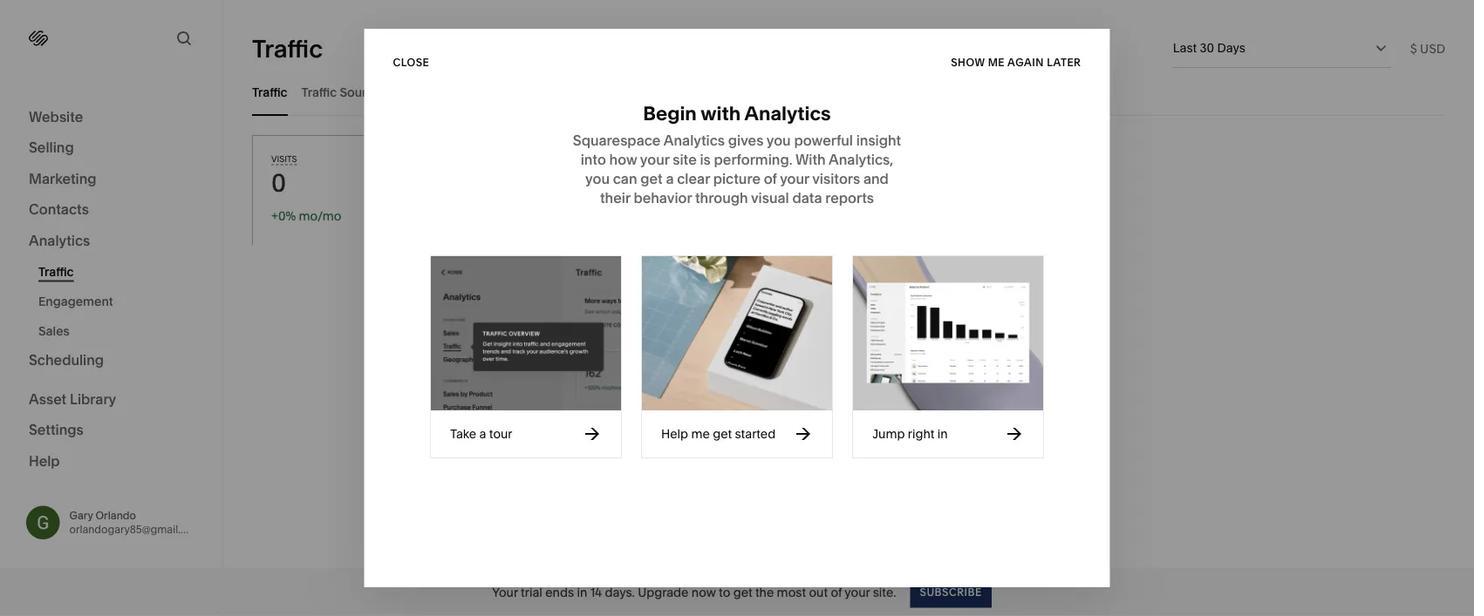 Task type: locate. For each thing, give the bounding box(es) containing it.
1 vertical spatial me
[[691, 427, 710, 442]]

collect
[[796, 453, 841, 470]]

1 mo/mo from the left
[[299, 209, 341, 224]]

traffic up visits
[[252, 85, 288, 99]]

contacts
[[29, 201, 89, 218]]

a left tour
[[480, 427, 486, 442]]

unique visitors 0
[[570, 154, 643, 198]]

sources
[[340, 85, 387, 99]]

of right out
[[831, 586, 842, 600]]

1 horizontal spatial site
[[752, 453, 776, 470]]

0 vertical spatial to
[[780, 453, 793, 470]]

another
[[794, 434, 846, 451]]

sales
[[38, 324, 70, 339]]

your down try
[[720, 453, 749, 470]]

jump right in
[[873, 427, 948, 442]]

3 mo/mo from the left
[[747, 209, 789, 224]]

0 horizontal spatial site
[[673, 151, 697, 168]]

0 horizontal spatial of
[[764, 170, 777, 187]]

gary orlando orlandogary85@gmail.com
[[69, 510, 203, 536]]

me for again
[[988, 56, 1005, 68]]

2 0 from the left
[[570, 168, 585, 198]]

get left the
[[734, 586, 753, 600]]

out
[[809, 586, 828, 600]]

0 down unique
[[570, 168, 585, 198]]

0% down visits
[[278, 209, 296, 224]]

traffic sources button
[[302, 68, 387, 116]]

traffic left sources
[[302, 85, 337, 99]]

3 0 from the left
[[719, 168, 734, 198]]

1 0 from the left
[[271, 168, 286, 198]]

1 horizontal spatial mo/mo
[[594, 209, 640, 224]]

0 horizontal spatial to
[[719, 586, 731, 600]]

me inside button
[[988, 56, 1005, 68]]

0 vertical spatial me
[[988, 56, 1005, 68]]

traffic sources
[[302, 85, 387, 99]]

1 vertical spatial site
[[752, 453, 776, 470]]

range
[[882, 434, 921, 451]]

traffic
[[252, 34, 323, 63], [252, 85, 288, 99], [302, 85, 337, 99], [38, 264, 74, 279]]

1 vertical spatial in
[[577, 586, 588, 600]]

help for help
[[29, 453, 60, 470]]

engagement link
[[38, 287, 203, 316]]

help
[[661, 427, 689, 442], [29, 453, 60, 470]]

and
[[864, 170, 889, 187]]

settings link
[[29, 421, 194, 442]]

0% for pageviews 0 0% mo/mo
[[726, 209, 744, 224]]

the
[[756, 586, 774, 600]]

0 down visits
[[271, 168, 286, 198]]

1 vertical spatial of
[[831, 586, 842, 600]]

begin with analytics squarespace analytics gives you powerful insight into how your site is performing. with analytics, you can get a clear picture of your visitors and their behavior through visual data reports
[[573, 102, 902, 206]]

you up performing.
[[767, 132, 791, 149]]

0 inside pageviews 0 0% mo/mo
[[719, 168, 734, 198]]

to right now
[[719, 586, 731, 600]]

0
[[271, 168, 286, 198], [570, 168, 585, 198], [719, 168, 734, 198]]

14
[[590, 586, 602, 600]]

site down selecting
[[752, 453, 776, 470]]

powerful
[[794, 132, 853, 149]]

orlando
[[96, 510, 136, 522]]

to inside try selecting another date range or sharing your site to collect more analytics data.
[[780, 453, 793, 470]]

a up behavior
[[666, 170, 674, 187]]

ends
[[546, 586, 574, 600]]

data.
[[945, 453, 978, 470]]

2 vertical spatial analytics
[[29, 232, 90, 249]]

1 horizontal spatial 0
[[570, 168, 585, 198]]

me left started
[[691, 427, 710, 442]]

0 horizontal spatial 0%
[[278, 209, 296, 224]]

0 vertical spatial a
[[666, 170, 674, 187]]

1 horizontal spatial get
[[713, 427, 732, 442]]

most
[[777, 586, 806, 600]]

0 vertical spatial analytics
[[745, 102, 831, 125]]

mo/mo
[[299, 209, 341, 224], [594, 209, 640, 224], [747, 209, 789, 224]]

to down selecting
[[780, 453, 793, 470]]

1 horizontal spatial in
[[938, 427, 948, 442]]

with
[[701, 102, 741, 125]]

analytics up "powerful"
[[745, 102, 831, 125]]

pageviews 0 0% mo/mo
[[719, 154, 789, 224]]

with
[[796, 151, 826, 168]]

1 horizontal spatial to
[[780, 453, 793, 470]]

0% inside pageviews 0 0% mo/mo
[[726, 209, 744, 224]]

into
[[581, 151, 606, 168]]

0 horizontal spatial 0
[[271, 168, 286, 198]]

in left 14
[[577, 586, 588, 600]]

1 vertical spatial analytics
[[664, 132, 725, 149]]

marketing link
[[29, 169, 194, 190]]

mo/mo inside visits 0 0% mo/mo
[[299, 209, 341, 224]]

0 horizontal spatial a
[[480, 427, 486, 442]]

0% for visits 0 0% mo/mo
[[278, 209, 296, 224]]

to
[[780, 453, 793, 470], [719, 586, 731, 600]]

site left is
[[673, 151, 697, 168]]

site
[[673, 151, 697, 168], [752, 453, 776, 470]]

0 vertical spatial in
[[938, 427, 948, 442]]

1 0% from the left
[[278, 209, 296, 224]]

0 vertical spatial help
[[661, 427, 689, 442]]

0 horizontal spatial me
[[691, 427, 710, 442]]

your inside try selecting another date range or sharing your site to collect more analytics data.
[[720, 453, 749, 470]]

show me again later
[[951, 56, 1081, 68]]

0 horizontal spatial help
[[29, 453, 60, 470]]

0 inside visits 0 0% mo/mo
[[271, 168, 286, 198]]

0% down through
[[726, 209, 744, 224]]

of up visual
[[764, 170, 777, 187]]

1 horizontal spatial you
[[767, 132, 791, 149]]

squarespace
[[573, 132, 661, 149]]

0 for pageviews 0 0% mo/mo
[[719, 168, 734, 198]]

get left started
[[713, 427, 732, 442]]

in
[[938, 427, 948, 442], [577, 586, 588, 600]]

0 for visits 0 0% mo/mo
[[271, 168, 286, 198]]

analytics up is
[[664, 132, 725, 149]]

mo/mo for pageviews 0 0% mo/mo
[[747, 209, 789, 224]]

0 vertical spatial site
[[673, 151, 697, 168]]

asset
[[29, 391, 67, 408]]

mo/mo inside pageviews 0 0% mo/mo
[[747, 209, 789, 224]]

2 horizontal spatial 0
[[719, 168, 734, 198]]

you
[[767, 132, 791, 149], [586, 170, 610, 187]]

visits 0 0% mo/mo
[[271, 154, 341, 224]]

me for get
[[691, 427, 710, 442]]

settings
[[29, 422, 84, 439]]

library
[[70, 391, 116, 408]]

insight
[[857, 132, 902, 149]]

1 horizontal spatial 0%
[[726, 209, 744, 224]]

scheduling link
[[29, 351, 194, 372]]

last
[[1173, 41, 1197, 55]]

your
[[640, 151, 670, 168], [780, 170, 810, 187], [720, 453, 749, 470], [845, 586, 870, 600]]

help down settings
[[29, 453, 60, 470]]

unique
[[570, 154, 603, 164]]

1 horizontal spatial a
[[666, 170, 674, 187]]

0 vertical spatial of
[[764, 170, 777, 187]]

selling link
[[29, 138, 194, 159]]

tab list
[[252, 68, 1446, 116]]

marketing
[[29, 170, 96, 187]]

traffic up engagement
[[38, 264, 74, 279]]

help left try
[[661, 427, 689, 442]]

more
[[845, 453, 880, 470]]

1 horizontal spatial help
[[661, 427, 689, 442]]

0 horizontal spatial mo/mo
[[299, 209, 341, 224]]

analytics down contacts
[[29, 232, 90, 249]]

1 horizontal spatial me
[[988, 56, 1005, 68]]

2 0% from the left
[[726, 209, 744, 224]]

your up data
[[780, 170, 810, 187]]

get up behavior
[[641, 170, 663, 187]]

1 vertical spatial you
[[586, 170, 610, 187]]

take
[[450, 427, 477, 442]]

0 vertical spatial get
[[641, 170, 663, 187]]

0% inside visits 0 0% mo/mo
[[278, 209, 296, 224]]

0 horizontal spatial get
[[641, 170, 663, 187]]

0 down pageviews
[[719, 168, 734, 198]]

visual
[[751, 189, 789, 206]]

close button
[[393, 47, 430, 78]]

started
[[735, 427, 776, 442]]

site inside try selecting another date range or sharing your site to collect more analytics data.
[[752, 453, 776, 470]]

in right right
[[938, 427, 948, 442]]

2 horizontal spatial mo/mo
[[747, 209, 789, 224]]

1 vertical spatial help
[[29, 453, 60, 470]]

2 horizontal spatial analytics
[[745, 102, 831, 125]]

me right show
[[988, 56, 1005, 68]]

you down into
[[586, 170, 610, 187]]

$ usd
[[1411, 41, 1446, 56]]

2 vertical spatial get
[[734, 586, 753, 600]]

analytics,
[[829, 151, 894, 168]]



Task type: describe. For each thing, give the bounding box(es) containing it.
your
[[492, 586, 518, 600]]

asset library
[[29, 391, 116, 408]]

0 horizontal spatial in
[[577, 586, 588, 600]]

orlandogary85@gmail.com
[[69, 524, 203, 536]]

help for help me get started
[[661, 427, 689, 442]]

no data available
[[768, 399, 931, 423]]

through
[[695, 189, 748, 206]]

their
[[600, 189, 631, 206]]

can
[[613, 170, 637, 187]]

how
[[610, 151, 637, 168]]

days.
[[605, 586, 635, 600]]

no
[[768, 399, 794, 423]]

visitors
[[605, 154, 643, 164]]

data
[[793, 189, 822, 206]]

of inside begin with analytics squarespace analytics gives you powerful insight into how your site is performing. with analytics, you can get a clear picture of your visitors and their behavior through visual data reports
[[764, 170, 777, 187]]

your right "how"
[[640, 151, 670, 168]]

selecting
[[730, 434, 791, 451]]

last 30 days
[[1173, 41, 1246, 55]]

sales link
[[38, 316, 203, 346]]

engagement
[[38, 294, 113, 309]]

selling
[[29, 139, 74, 156]]

traffic up the traffic button
[[252, 34, 323, 63]]

date
[[849, 434, 879, 451]]

traffic link
[[38, 257, 203, 287]]

again
[[1008, 56, 1044, 68]]

or
[[924, 434, 938, 451]]

0 horizontal spatial analytics
[[29, 232, 90, 249]]

get inside begin with analytics squarespace analytics gives you powerful insight into how your site is performing. with analytics, you can get a clear picture of your visitors and their behavior through visual data reports
[[641, 170, 663, 187]]

1 horizontal spatial of
[[831, 586, 842, 600]]

last 30 days button
[[1173, 29, 1392, 67]]

tab list containing traffic
[[252, 68, 1446, 116]]

0 inside unique visitors 0
[[570, 168, 585, 198]]

mo/mo for visits 0 0% mo/mo
[[299, 209, 341, 224]]

site inside begin with analytics squarespace analytics gives you powerful insight into how your site is performing. with analytics, you can get a clear picture of your visitors and their behavior through visual data reports
[[673, 151, 697, 168]]

analytics
[[883, 453, 942, 470]]

now
[[692, 586, 716, 600]]

analytics link
[[29, 231, 194, 252]]

show me again later button
[[951, 47, 1081, 78]]

2 horizontal spatial get
[[734, 586, 753, 600]]

traffic inside button
[[302, 85, 337, 99]]

30
[[1200, 41, 1215, 55]]

jump
[[873, 427, 905, 442]]

tour
[[489, 427, 513, 442]]

visitors
[[813, 170, 861, 187]]

trial
[[521, 586, 543, 600]]

sharing
[[941, 434, 991, 451]]

right
[[908, 427, 935, 442]]

help me get started
[[661, 427, 776, 442]]

your left site.
[[845, 586, 870, 600]]

0 horizontal spatial you
[[586, 170, 610, 187]]

try selecting another date range or sharing your site to collect more analytics data.
[[707, 434, 991, 470]]

take a tour
[[450, 427, 513, 442]]

a inside begin with analytics squarespace analytics gives you powerful insight into how your site is performing. with analytics, you can get a clear picture of your visitors and their behavior through visual data reports
[[666, 170, 674, 187]]

1 vertical spatial to
[[719, 586, 731, 600]]

usd
[[1421, 41, 1446, 56]]

data
[[798, 399, 841, 423]]

help link
[[29, 452, 60, 471]]

reports
[[826, 189, 874, 206]]

2 mo/mo from the left
[[594, 209, 640, 224]]

site.
[[873, 586, 897, 600]]

available
[[845, 399, 931, 423]]

your trial ends in 14 days. upgrade now to get the most out of your site.
[[492, 586, 897, 600]]

$
[[1411, 41, 1418, 56]]

show
[[951, 56, 985, 68]]

1 vertical spatial get
[[713, 427, 732, 442]]

traffic button
[[252, 68, 288, 116]]

close
[[393, 56, 430, 68]]

asset library link
[[29, 390, 194, 411]]

0 vertical spatial you
[[767, 132, 791, 149]]

1 vertical spatial a
[[480, 427, 486, 442]]

gives
[[728, 132, 764, 149]]

picture
[[713, 170, 761, 187]]

later
[[1047, 56, 1081, 68]]

visits
[[271, 154, 297, 164]]

1 horizontal spatial analytics
[[664, 132, 725, 149]]

scheduling
[[29, 352, 104, 369]]

behavior
[[634, 189, 692, 206]]

pageviews
[[719, 154, 768, 164]]

begin
[[643, 102, 697, 125]]

performing.
[[714, 151, 793, 168]]

clear
[[677, 170, 710, 187]]

days
[[1218, 41, 1246, 55]]

website
[[29, 108, 83, 125]]

contacts link
[[29, 200, 194, 221]]

gary
[[69, 510, 93, 522]]



Task type: vqa. For each thing, say whether or not it's contained in the screenshot.
clear
yes



